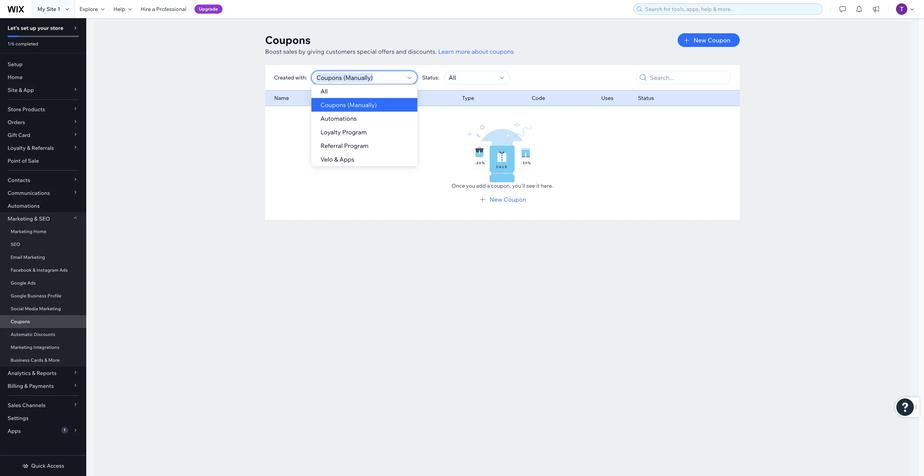 Task type: describe. For each thing, give the bounding box(es) containing it.
0 vertical spatial a
[[152, 6, 155, 12]]

giving
[[307, 48, 325, 55]]

1 inside sidebar element
[[64, 428, 66, 433]]

sale
[[28, 158, 39, 164]]

site & app button
[[0, 84, 86, 97]]

help
[[114, 6, 125, 12]]

upgrade
[[199, 6, 218, 12]]

point of sale
[[8, 158, 39, 164]]

let's
[[8, 25, 20, 31]]

(manually)
[[348, 101, 377, 109]]

& left more
[[44, 358, 47, 363]]

point of sale link
[[0, 155, 86, 167]]

gift card
[[8, 132, 30, 139]]

google ads link
[[0, 277, 86, 290]]

& for payments
[[24, 383, 28, 390]]

new coupon for new coupon button
[[694, 36, 731, 44]]

home inside "marketing home" link
[[33, 229, 46, 234]]

coupons for coupons
[[11, 319, 30, 325]]

marketing down profile
[[39, 306, 61, 312]]

email
[[11, 255, 22, 260]]

my
[[37, 6, 45, 12]]

& for instagram
[[33, 267, 36, 273]]

google business profile
[[11, 293, 61, 299]]

app
[[23, 87, 34, 94]]

site inside popup button
[[8, 87, 18, 94]]

referral program
[[321, 142, 369, 150]]

communications
[[8, 190, 50, 197]]

social
[[11, 306, 24, 312]]

automatic discounts
[[11, 332, 55, 337]]

sales
[[283, 48, 298, 55]]

analytics & reports button
[[0, 367, 86, 380]]

home inside home link
[[8, 74, 23, 81]]

special
[[357, 48, 377, 55]]

1 horizontal spatial site
[[46, 6, 56, 12]]

coupon for the "new coupon" link
[[504, 196, 527, 203]]

explore
[[80, 6, 98, 12]]

of
[[22, 158, 27, 164]]

coupons (manually) option
[[312, 98, 418, 112]]

media
[[25, 306, 38, 312]]

integrations
[[33, 345, 60, 350]]

store products button
[[0, 103, 86, 116]]

hire a professional
[[141, 6, 187, 12]]

Search... field
[[648, 71, 729, 84]]

& for apps
[[335, 156, 338, 163]]

let's set up your store
[[8, 25, 63, 31]]

ads inside 'facebook & instagram ads' link
[[60, 267, 68, 273]]

google ads
[[11, 280, 36, 286]]

automatic
[[11, 332, 33, 337]]

completed
[[15, 41, 38, 47]]

sidebar element
[[0, 18, 86, 476]]

created with:
[[274, 74, 307, 81]]

home link
[[0, 71, 86, 84]]

new coupon for the "new coupon" link
[[490, 196, 527, 203]]

loyalty & referrals button
[[0, 142, 86, 155]]

orders
[[8, 119, 25, 126]]

apps inside list box
[[340, 156, 355, 163]]

1 vertical spatial business
[[11, 358, 30, 363]]

professional
[[156, 6, 187, 12]]

email marketing link
[[0, 251, 86, 264]]

point
[[8, 158, 21, 164]]

help button
[[109, 0, 136, 18]]

1 horizontal spatial a
[[487, 183, 490, 189]]

referral
[[321, 142, 343, 150]]

business cards & more
[[11, 358, 60, 363]]

discount
[[372, 95, 394, 102]]

loyalty & referrals
[[8, 145, 54, 151]]

1/6 completed
[[8, 41, 38, 47]]

Search for tools, apps, help & more... field
[[643, 4, 821, 14]]

automations inside sidebar element
[[8, 203, 40, 209]]

0 vertical spatial 1
[[58, 6, 60, 12]]

business cards & more link
[[0, 354, 86, 367]]

coupons for coupons boost sales by giving customers special offers and discounts. learn more about coupons
[[265, 33, 311, 47]]

coupons
[[490, 48, 514, 55]]

0 vertical spatial business
[[27, 293, 46, 299]]

created
[[274, 74, 294, 81]]

hire a professional link
[[136, 0, 191, 18]]

social media marketing
[[11, 306, 61, 312]]

reports
[[37, 370, 57, 377]]

discounts
[[34, 332, 55, 337]]

1 vertical spatial seo
[[11, 242, 20, 247]]

marketing home
[[11, 229, 46, 234]]

status:
[[422, 74, 440, 81]]

with:
[[296, 74, 307, 81]]

program for referral program
[[344, 142, 369, 150]]

discounts.
[[408, 48, 437, 55]]

marketing home link
[[0, 225, 86, 238]]

code
[[532, 95, 546, 102]]

google for google ads
[[11, 280, 26, 286]]

setup
[[8, 61, 23, 68]]

ads inside google ads link
[[27, 280, 36, 286]]

card
[[18, 132, 30, 139]]

google for google business profile
[[11, 293, 26, 299]]

you'll
[[513, 183, 526, 189]]

and
[[396, 48, 407, 55]]

loyalty program
[[321, 128, 367, 136]]

seo inside dropdown button
[[39, 216, 50, 222]]

& for reports
[[32, 370, 35, 377]]

site & app
[[8, 87, 34, 94]]

sales channels
[[8, 402, 46, 409]]

about
[[472, 48, 489, 55]]

coupon for new coupon button
[[708, 36, 731, 44]]



Task type: locate. For each thing, give the bounding box(es) containing it.
1 vertical spatial home
[[33, 229, 46, 234]]

1 vertical spatial program
[[344, 142, 369, 150]]

0 horizontal spatial coupon
[[504, 196, 527, 203]]

& inside list box
[[335, 156, 338, 163]]

loyalty down gift card
[[8, 145, 26, 151]]

coupon
[[708, 36, 731, 44], [504, 196, 527, 203]]

billing & payments button
[[0, 380, 86, 393]]

facebook
[[11, 267, 32, 273]]

marketing up marketing home
[[8, 216, 33, 222]]

1 vertical spatial google
[[11, 293, 26, 299]]

a right the add
[[487, 183, 490, 189]]

loyalty up referral
[[321, 128, 341, 136]]

0 vertical spatial seo
[[39, 216, 50, 222]]

1 horizontal spatial apps
[[340, 156, 355, 163]]

0 horizontal spatial seo
[[11, 242, 20, 247]]

site
[[46, 6, 56, 12], [8, 87, 18, 94]]

ads
[[60, 267, 68, 273], [27, 280, 36, 286]]

1
[[58, 6, 60, 12], [64, 428, 66, 433]]

program up the referral program
[[343, 128, 367, 136]]

& right the billing
[[24, 383, 28, 390]]

1 vertical spatial a
[[487, 183, 490, 189]]

channels
[[22, 402, 46, 409]]

coupon inside button
[[708, 36, 731, 44]]

0 horizontal spatial new coupon
[[490, 196, 527, 203]]

up
[[30, 25, 36, 31]]

coupons inside coupons link
[[11, 319, 30, 325]]

analytics
[[8, 370, 31, 377]]

1 google from the top
[[11, 280, 26, 286]]

0 vertical spatial loyalty
[[321, 128, 341, 136]]

seo down 'automations' link
[[39, 216, 50, 222]]

email marketing
[[11, 255, 45, 260]]

1 vertical spatial coupons
[[321, 101, 346, 109]]

business
[[27, 293, 46, 299], [11, 358, 30, 363]]

new coupon down once you add a coupon, you'll see it here.
[[490, 196, 527, 203]]

site left app
[[8, 87, 18, 94]]

new
[[694, 36, 707, 44], [490, 196, 503, 203]]

1 horizontal spatial coupons
[[265, 33, 311, 47]]

quick access
[[31, 463, 64, 470]]

marketing for home
[[11, 229, 32, 234]]

a right hire
[[152, 6, 155, 12]]

1 horizontal spatial loyalty
[[321, 128, 341, 136]]

cards
[[31, 358, 43, 363]]

1 vertical spatial new
[[490, 196, 503, 203]]

loyalty inside loyalty & referrals dropdown button
[[8, 145, 26, 151]]

1 vertical spatial 1
[[64, 428, 66, 433]]

setup link
[[0, 58, 86, 71]]

0 horizontal spatial new
[[490, 196, 503, 203]]

instagram
[[37, 267, 59, 273]]

velo & apps
[[321, 156, 355, 163]]

0 vertical spatial ads
[[60, 267, 68, 273]]

store
[[50, 25, 63, 31]]

2 google from the top
[[11, 293, 26, 299]]

0 vertical spatial site
[[46, 6, 56, 12]]

coupons up 'automatic'
[[11, 319, 30, 325]]

gift card button
[[0, 129, 86, 142]]

0 vertical spatial program
[[343, 128, 367, 136]]

upgrade button
[[195, 5, 223, 14]]

0 horizontal spatial home
[[8, 74, 23, 81]]

& left reports
[[32, 370, 35, 377]]

home down marketing & seo dropdown button
[[33, 229, 46, 234]]

& right facebook
[[33, 267, 36, 273]]

& for referrals
[[27, 145, 30, 151]]

1 vertical spatial ads
[[27, 280, 36, 286]]

new for the "new coupon" link
[[490, 196, 503, 203]]

settings
[[8, 415, 29, 422]]

gift
[[8, 132, 17, 139]]

here.
[[541, 183, 554, 189]]

profile
[[48, 293, 61, 299]]

new coupon link
[[479, 195, 527, 204]]

contacts button
[[0, 174, 86, 187]]

2 vertical spatial coupons
[[11, 319, 30, 325]]

marketing for &
[[8, 216, 33, 222]]

apps inside sidebar element
[[8, 428, 21, 435]]

automations up loyalty program on the left top of page
[[321, 115, 357, 122]]

boost
[[265, 48, 282, 55]]

1 vertical spatial loyalty
[[8, 145, 26, 151]]

& up marketing home
[[34, 216, 38, 222]]

marketing integrations
[[11, 345, 60, 350]]

seo up the "email" at the bottom of the page
[[11, 242, 20, 247]]

new coupon down search for tools, apps, help & more... field at the right of the page
[[694, 36, 731, 44]]

marketing integrations link
[[0, 341, 86, 354]]

0 horizontal spatial site
[[8, 87, 18, 94]]

0 vertical spatial coupons
[[265, 33, 311, 47]]

&
[[19, 87, 22, 94], [27, 145, 30, 151], [335, 156, 338, 163], [34, 216, 38, 222], [33, 267, 36, 273], [44, 358, 47, 363], [32, 370, 35, 377], [24, 383, 28, 390]]

billing & payments
[[8, 383, 54, 390]]

coupons for coupons (manually)
[[321, 101, 346, 109]]

automations down communications
[[8, 203, 40, 209]]

0 horizontal spatial a
[[152, 6, 155, 12]]

google inside google business profile link
[[11, 293, 26, 299]]

list box
[[312, 84, 418, 166]]

products
[[22, 106, 45, 113]]

loyalty for loyalty program
[[321, 128, 341, 136]]

0 vertical spatial new coupon
[[694, 36, 731, 44]]

& for seo
[[34, 216, 38, 222]]

you
[[466, 183, 476, 189]]

apps down settings in the bottom left of the page
[[8, 428, 21, 435]]

new inside button
[[694, 36, 707, 44]]

& for app
[[19, 87, 22, 94]]

new for new coupon button
[[694, 36, 707, 44]]

billing
[[8, 383, 23, 390]]

coupons inside coupons (manually) option
[[321, 101, 346, 109]]

google down facebook
[[11, 280, 26, 286]]

program down loyalty program on the left top of page
[[344, 142, 369, 150]]

add
[[477, 183, 486, 189]]

apps down the referral program
[[340, 156, 355, 163]]

sales channels button
[[0, 399, 86, 412]]

marketing down marketing & seo on the left of the page
[[11, 229, 32, 234]]

once you add a coupon, you'll see it here.
[[452, 183, 554, 189]]

status
[[639, 95, 655, 102]]

ads right the instagram on the left
[[60, 267, 68, 273]]

1 vertical spatial site
[[8, 87, 18, 94]]

1 horizontal spatial coupon
[[708, 36, 731, 44]]

marketing for integrations
[[11, 345, 32, 350]]

business up social media marketing
[[27, 293, 46, 299]]

0 horizontal spatial ads
[[27, 280, 36, 286]]

0 vertical spatial automations
[[321, 115, 357, 122]]

new coupon button
[[678, 33, 740, 47]]

1 horizontal spatial ads
[[60, 267, 68, 273]]

0 vertical spatial apps
[[340, 156, 355, 163]]

0 horizontal spatial coupons
[[11, 319, 30, 325]]

program for loyalty program
[[343, 128, 367, 136]]

apps
[[340, 156, 355, 163], [8, 428, 21, 435]]

1 horizontal spatial home
[[33, 229, 46, 234]]

loyalty for loyalty & referrals
[[8, 145, 26, 151]]

1 vertical spatial new coupon
[[490, 196, 527, 203]]

automatic discounts link
[[0, 328, 86, 341]]

velo
[[321, 156, 333, 163]]

google up social
[[11, 293, 26, 299]]

1 horizontal spatial automations
[[321, 115, 357, 122]]

coupons down 'all'
[[321, 101, 346, 109]]

0 vertical spatial home
[[8, 74, 23, 81]]

home down setup
[[8, 74, 23, 81]]

site right 'my'
[[46, 6, 56, 12]]

0 vertical spatial google
[[11, 280, 26, 286]]

None field
[[315, 71, 406, 84], [447, 71, 498, 84], [315, 71, 406, 84], [447, 71, 498, 84]]

store products
[[8, 106, 45, 113]]

1 vertical spatial apps
[[8, 428, 21, 435]]

0 horizontal spatial automations
[[8, 203, 40, 209]]

1 vertical spatial automations
[[8, 203, 40, 209]]

learn
[[439, 48, 455, 55]]

uses
[[602, 95, 614, 102]]

& right velo
[[335, 156, 338, 163]]

more
[[456, 48, 471, 55]]

coupons inside coupons boost sales by giving customers special offers and discounts. learn more about coupons
[[265, 33, 311, 47]]

my site 1
[[37, 6, 60, 12]]

new coupon inside the "new coupon" link
[[490, 196, 527, 203]]

1 horizontal spatial new coupon
[[694, 36, 731, 44]]

new coupon inside new coupon button
[[694, 36, 731, 44]]

coupons (manually)
[[321, 101, 377, 109]]

0 horizontal spatial apps
[[8, 428, 21, 435]]

facebook & instagram ads link
[[0, 264, 86, 277]]

orders button
[[0, 116, 86, 129]]

once
[[452, 183, 465, 189]]

automations inside list box
[[321, 115, 357, 122]]

automations link
[[0, 200, 86, 212]]

0 vertical spatial new
[[694, 36, 707, 44]]

type
[[463, 95, 475, 102]]

seo link
[[0, 238, 86, 251]]

1 horizontal spatial new
[[694, 36, 707, 44]]

1 vertical spatial coupon
[[504, 196, 527, 203]]

1 horizontal spatial seo
[[39, 216, 50, 222]]

& down "card"
[[27, 145, 30, 151]]

marketing & seo
[[8, 216, 50, 222]]

settings link
[[0, 412, 86, 425]]

0 vertical spatial coupon
[[708, 36, 731, 44]]

0 horizontal spatial 1
[[58, 6, 60, 12]]

coupons up the sales
[[265, 33, 311, 47]]

ads up google business profile
[[27, 280, 36, 286]]

more
[[48, 358, 60, 363]]

list box containing all
[[312, 84, 418, 166]]

access
[[47, 463, 64, 470]]

business up analytics
[[11, 358, 30, 363]]

google inside google ads link
[[11, 280, 26, 286]]

marketing up facebook & instagram ads
[[23, 255, 45, 260]]

2 horizontal spatial coupons
[[321, 101, 346, 109]]

marketing down 'automatic'
[[11, 345, 32, 350]]

set
[[21, 25, 29, 31]]

coupon down search for tools, apps, help & more... field at the right of the page
[[708, 36, 731, 44]]

coupon down you'll
[[504, 196, 527, 203]]

customers
[[326, 48, 356, 55]]

marketing inside dropdown button
[[8, 216, 33, 222]]

1 horizontal spatial 1
[[64, 428, 66, 433]]

loyalty
[[321, 128, 341, 136], [8, 145, 26, 151]]

see
[[527, 183, 536, 189]]

& left app
[[19, 87, 22, 94]]

1 down the "settings" link
[[64, 428, 66, 433]]

seo
[[39, 216, 50, 222], [11, 242, 20, 247]]

by
[[299, 48, 306, 55]]

1 right 'my'
[[58, 6, 60, 12]]

sales
[[8, 402, 21, 409]]

store
[[8, 106, 21, 113]]

0 horizontal spatial loyalty
[[8, 145, 26, 151]]



